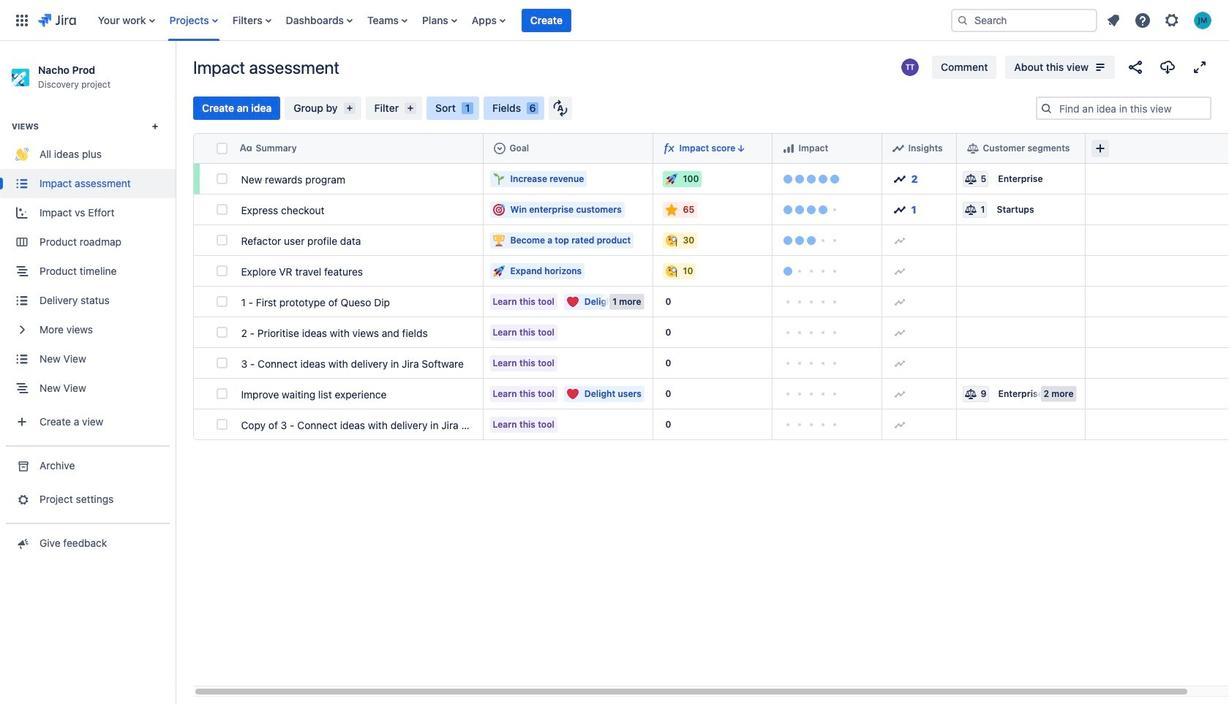 Task type: locate. For each thing, give the bounding box(es) containing it.
Find an idea in this view field
[[1055, 98, 1210, 119]]

:rocket: image
[[665, 173, 677, 185], [665, 173, 677, 185], [493, 265, 504, 277], [493, 265, 504, 277]]

:face_with_monocle: image
[[665, 234, 677, 246], [665, 265, 677, 277], [665, 265, 677, 277]]

1 insights image from the top
[[894, 173, 905, 185]]

cell
[[193, 133, 214, 164], [484, 133, 653, 164], [653, 133, 773, 164], [773, 133, 882, 164], [882, 133, 957, 164], [957, 133, 1086, 164], [1086, 133, 1229, 164], [1086, 164, 1229, 195], [1086, 195, 1229, 225], [957, 225, 1086, 256], [1086, 225, 1229, 256], [957, 256, 1086, 287], [1086, 256, 1229, 287], [957, 287, 1086, 318], [1086, 287, 1229, 318], [957, 318, 1086, 348], [1086, 318, 1229, 348], [957, 348, 1086, 379], [1086, 348, 1229, 379], [1086, 379, 1229, 410], [957, 410, 1086, 440], [1086, 410, 1229, 440]]

0 vertical spatial add image
[[894, 234, 905, 246]]

:wave: image
[[15, 148, 29, 161]]

:face_with_monocle: image
[[665, 234, 677, 246]]

:seedling: image
[[493, 173, 504, 185], [493, 173, 504, 185]]

None search field
[[951, 8, 1097, 32]]

1 weighting value image from the top
[[965, 204, 976, 215]]

1 vertical spatial weighting value image
[[965, 388, 976, 400]]

2 weighting value image from the top
[[965, 388, 976, 400]]

:wave: image
[[15, 148, 29, 161]]

list item
[[522, 0, 571, 41]]

insights image
[[894, 173, 905, 185], [894, 204, 905, 215]]

group
[[0, 103, 176, 446]]

:heart: image
[[567, 388, 579, 400]]

:yellow_star: image
[[665, 204, 677, 215]]

header.desc image
[[736, 142, 747, 154]]

banner
[[0, 0, 1229, 41]]

add image
[[894, 234, 905, 246], [894, 327, 905, 338], [894, 388, 905, 400]]

0 vertical spatial weighting value image
[[965, 204, 976, 215]]

:dart: image
[[493, 204, 504, 215]]

autosave is enabled image
[[553, 99, 568, 117]]

:heart: image
[[567, 296, 579, 308], [567, 296, 579, 308], [567, 388, 579, 400]]

2 insights image from the top
[[894, 204, 905, 215]]

project settings image
[[14, 493, 30, 507]]

add image
[[894, 265, 905, 277], [894, 296, 905, 308], [894, 357, 905, 369], [894, 419, 905, 431]]

0 horizontal spatial list
[[91, 0, 939, 41]]

summary image
[[240, 142, 251, 154]]

customer segments image
[[967, 142, 979, 154]]

3 add image from the top
[[894, 388, 905, 400]]

weighting value image
[[965, 204, 976, 215], [965, 388, 976, 400]]

:trophy: image
[[493, 234, 504, 246], [493, 234, 504, 246]]

Search field
[[951, 8, 1097, 32]]

0 vertical spatial insights image
[[894, 173, 905, 185]]

1 vertical spatial insights image
[[894, 204, 905, 215]]

jira image
[[38, 11, 76, 29], [38, 11, 76, 29]]

your profile and settings image
[[1194, 11, 1212, 29]]

1 vertical spatial add image
[[894, 327, 905, 338]]

list
[[91, 0, 939, 41], [1100, 7, 1220, 33]]

1 horizontal spatial list
[[1100, 7, 1220, 33]]

1 add image from the top
[[894, 265, 905, 277]]

polaris common.ui.field config.add.add more.icon image
[[1092, 140, 1109, 157]]

feedback image
[[14, 537, 30, 551]]

2 vertical spatial add image
[[894, 388, 905, 400]]



Task type: vqa. For each thing, say whether or not it's contained in the screenshot.
14-
no



Task type: describe. For each thing, give the bounding box(es) containing it.
share image
[[1127, 59, 1144, 76]]

impact score image
[[663, 142, 675, 154]]

2 add image from the top
[[894, 296, 905, 308]]

current project sidebar image
[[159, 59, 192, 88]]

3 add image from the top
[[894, 357, 905, 369]]

:yellow_star: image
[[665, 204, 677, 215]]

weighting value image
[[965, 173, 976, 185]]

notifications image
[[1105, 11, 1122, 29]]

1 add image from the top
[[894, 234, 905, 246]]

export image
[[1159, 59, 1176, 76]]

:dart: image
[[493, 204, 504, 215]]

goal image
[[493, 142, 505, 154]]

help image
[[1134, 11, 1152, 29]]

insights image
[[892, 142, 904, 154]]

impact image
[[782, 142, 794, 154]]

settings image
[[1163, 11, 1181, 29]]

expand image
[[1191, 59, 1209, 76]]

primary element
[[9, 0, 939, 41]]

show description image
[[1092, 59, 1109, 76]]

jira product discovery navigation element
[[0, 41, 176, 705]]

appswitcher icon image
[[13, 11, 31, 29]]

4 add image from the top
[[894, 419, 905, 431]]

search image
[[957, 14, 969, 26]]

weighting value image for first add icon from the bottom
[[965, 388, 976, 400]]

2 add image from the top
[[894, 327, 905, 338]]

weighting value image for 1st insights icon from the bottom of the page
[[965, 204, 976, 215]]



